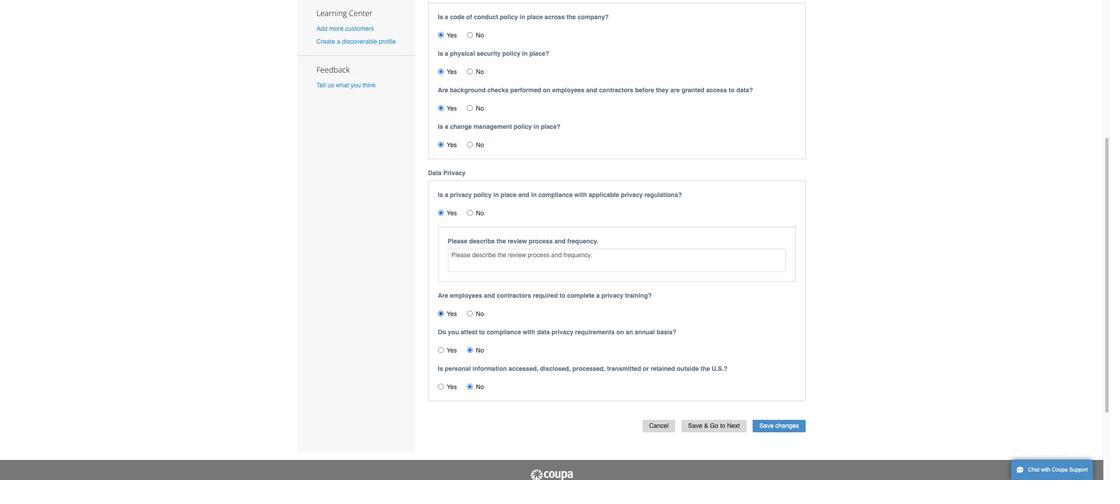 Task type: locate. For each thing, give the bounding box(es) containing it.
requirements
[[575, 328, 615, 336]]

5 yes from the top
[[447, 209, 457, 217]]

a for discoverable
[[337, 38, 341, 45]]

2 vertical spatial with
[[1042, 467, 1051, 473]]

you left think
[[351, 82, 361, 89]]

is left physical
[[438, 50, 443, 57]]

yes for is personal information accessed, disclosed, processed, transmitted or retained outside the u.s.?
[[447, 383, 457, 390]]

performed
[[511, 86, 542, 93]]

is down the data
[[438, 191, 443, 198]]

0 vertical spatial you
[[351, 82, 361, 89]]

are
[[671, 86, 680, 93]]

on
[[543, 86, 551, 93], [617, 328, 624, 336]]

process
[[529, 237, 553, 245]]

a down data privacy
[[445, 191, 449, 198]]

to left data?
[[729, 86, 735, 93]]

no up attest
[[476, 310, 484, 317]]

1 no from the top
[[476, 31, 484, 39]]

a for physical
[[445, 50, 449, 57]]

is left code
[[438, 13, 443, 20]]

save inside button
[[760, 422, 774, 430]]

0 vertical spatial contractors
[[599, 86, 634, 93]]

0 horizontal spatial you
[[351, 82, 361, 89]]

tell
[[317, 82, 326, 89]]

save changes
[[760, 422, 800, 430]]

2 yes from the top
[[447, 68, 457, 75]]

you
[[351, 82, 361, 89], [448, 328, 459, 336]]

no for information
[[476, 383, 484, 390]]

an
[[626, 328, 633, 336]]

add more customers link
[[317, 25, 374, 32]]

policy
[[500, 13, 518, 20], [503, 50, 521, 57], [514, 123, 532, 130], [474, 191, 492, 198]]

5 no from the top
[[476, 209, 484, 217]]

None radio
[[438, 32, 444, 38], [467, 32, 473, 38], [438, 68, 444, 74], [467, 68, 473, 74], [438, 105, 444, 111], [467, 105, 473, 111], [438, 210, 444, 216], [438, 311, 444, 316], [467, 311, 473, 316], [438, 32, 444, 38], [467, 32, 473, 38], [438, 68, 444, 74], [467, 68, 473, 74], [438, 105, 444, 111], [467, 105, 473, 111], [438, 210, 444, 216], [438, 311, 444, 316], [467, 311, 473, 316]]

8 yes from the top
[[447, 383, 457, 390]]

1 vertical spatial are
[[438, 292, 449, 299]]

0 horizontal spatial save
[[689, 422, 703, 430]]

1 horizontal spatial compliance
[[539, 191, 573, 198]]

is a privacy policy in place and in compliance with applicable privacy regulations?
[[438, 191, 682, 198]]

0 horizontal spatial with
[[523, 328, 536, 336]]

1 save from the left
[[689, 422, 703, 430]]

contractors left required in the bottom of the page
[[497, 292, 531, 299]]

yes for is a code of conduct policy in place across the company?
[[447, 31, 457, 39]]

1 horizontal spatial contractors
[[599, 86, 634, 93]]

1 vertical spatial place?
[[541, 123, 561, 130]]

2 is from the top
[[438, 50, 443, 57]]

employees up attest
[[450, 292, 483, 299]]

0 vertical spatial place
[[527, 13, 543, 20]]

no up "information"
[[476, 347, 484, 354]]

0 vertical spatial with
[[575, 191, 587, 198]]

applicable
[[589, 191, 620, 198]]

granted
[[682, 86, 705, 93]]

place? up 'performed' on the left top of page
[[530, 50, 550, 57]]

1 is from the top
[[438, 13, 443, 20]]

yes for is a privacy policy in place and in compliance with applicable privacy regulations?
[[447, 209, 457, 217]]

8 no from the top
[[476, 383, 484, 390]]

compliance
[[539, 191, 573, 198], [487, 328, 521, 336]]

privacy left training?
[[602, 292, 624, 299]]

0 vertical spatial are
[[438, 86, 449, 93]]

2 are from the top
[[438, 292, 449, 299]]

chat with coupa support
[[1029, 467, 1089, 473]]

1 horizontal spatial save
[[760, 422, 774, 430]]

1 vertical spatial contractors
[[497, 292, 531, 299]]

3 yes from the top
[[447, 105, 457, 112]]

no down management at the top left
[[476, 141, 484, 148]]

tell us what you think
[[317, 82, 376, 89]]

to right attest
[[479, 328, 485, 336]]

the
[[567, 13, 576, 20], [497, 237, 506, 245], [701, 365, 710, 372]]

a left change
[[445, 123, 449, 130]]

save for save & go to next
[[689, 422, 703, 430]]

1 are from the top
[[438, 86, 449, 93]]

4 yes from the top
[[447, 141, 457, 148]]

0 horizontal spatial contractors
[[497, 292, 531, 299]]

with left data
[[523, 328, 536, 336]]

save left changes
[[760, 422, 774, 430]]

&
[[705, 422, 709, 430]]

a
[[445, 13, 449, 20], [337, 38, 341, 45], [445, 50, 449, 57], [445, 123, 449, 130], [445, 191, 449, 198], [597, 292, 600, 299]]

to right go
[[721, 422, 726, 430]]

management
[[474, 123, 512, 130]]

with
[[575, 191, 587, 198], [523, 328, 536, 336], [1042, 467, 1051, 473]]

1 yes from the top
[[447, 31, 457, 39]]

save left '&'
[[689, 422, 703, 430]]

are for are employees and contractors required to complete a privacy training?
[[438, 292, 449, 299]]

is left change
[[438, 123, 443, 130]]

no for and
[[476, 310, 484, 317]]

2 save from the left
[[760, 422, 774, 430]]

place? for is a change management policy in place?
[[541, 123, 561, 130]]

is for is a privacy policy in place and in compliance with applicable privacy regulations?
[[438, 191, 443, 198]]

7 yes from the top
[[447, 347, 457, 354]]

1 horizontal spatial you
[[448, 328, 459, 336]]

a right create
[[337, 38, 341, 45]]

yes for are employees and contractors required to complete a privacy training?
[[447, 310, 457, 317]]

0 horizontal spatial the
[[497, 237, 506, 245]]

1 vertical spatial compliance
[[487, 328, 521, 336]]

3 is from the top
[[438, 123, 443, 130]]

are
[[438, 86, 449, 93], [438, 292, 449, 299]]

is left "personal"
[[438, 365, 443, 372]]

the left review
[[497, 237, 506, 245]]

coupa supplier portal image
[[530, 469, 574, 480]]

2 no from the top
[[476, 68, 484, 75]]

outside
[[677, 365, 699, 372]]

and
[[587, 86, 598, 93], [519, 191, 530, 198], [555, 237, 566, 245], [484, 292, 495, 299]]

4 is from the top
[[438, 191, 443, 198]]

with left applicable
[[575, 191, 587, 198]]

4 no from the top
[[476, 141, 484, 148]]

save inside button
[[689, 422, 703, 430]]

2 horizontal spatial the
[[701, 365, 710, 372]]

physical
[[450, 50, 475, 57]]

change
[[450, 123, 472, 130]]

changes
[[776, 422, 800, 430]]

data?
[[737, 86, 753, 93]]

3 no from the top
[[476, 105, 484, 112]]

a right complete
[[597, 292, 600, 299]]

7 no from the top
[[476, 347, 484, 354]]

support
[[1070, 467, 1089, 473]]

is for is a code of conduct policy in place across the company?
[[438, 13, 443, 20]]

0 vertical spatial place?
[[530, 50, 550, 57]]

employees right 'performed' on the left top of page
[[553, 86, 585, 93]]

no down "information"
[[476, 383, 484, 390]]

coupa
[[1053, 467, 1068, 473]]

a left physical
[[445, 50, 449, 57]]

no
[[476, 31, 484, 39], [476, 68, 484, 75], [476, 105, 484, 112], [476, 141, 484, 148], [476, 209, 484, 217], [476, 310, 484, 317], [476, 347, 484, 354], [476, 383, 484, 390]]

are up do
[[438, 292, 449, 299]]

center
[[349, 8, 373, 18]]

the right across
[[567, 13, 576, 20]]

no for physical
[[476, 68, 484, 75]]

contractors left before
[[599, 86, 634, 93]]

you right do
[[448, 328, 459, 336]]

0 vertical spatial the
[[567, 13, 576, 20]]

1 horizontal spatial on
[[617, 328, 624, 336]]

5 is from the top
[[438, 365, 443, 372]]

on left an
[[617, 328, 624, 336]]

personal
[[445, 365, 471, 372]]

1 vertical spatial on
[[617, 328, 624, 336]]

disclosed,
[[540, 365, 571, 372]]

a left code
[[445, 13, 449, 20]]

1 horizontal spatial the
[[567, 13, 576, 20]]

a for change
[[445, 123, 449, 130]]

place? for is a physical security policy in place?
[[530, 50, 550, 57]]

2 vertical spatial the
[[701, 365, 710, 372]]

0 vertical spatial on
[[543, 86, 551, 93]]

are left background
[[438, 86, 449, 93]]

conduct
[[474, 13, 498, 20]]

do you attest to compliance with data privacy requirements on an annual basis?
[[438, 328, 677, 336]]

yes for do you attest to compliance with data privacy requirements on an annual basis?
[[447, 347, 457, 354]]

is for is a physical security policy in place?
[[438, 50, 443, 57]]

create a discoverable profile
[[317, 38, 396, 45]]

0 vertical spatial employees
[[553, 86, 585, 93]]

1 vertical spatial employees
[[450, 292, 483, 299]]

Please describe the review process and frequency. text field
[[448, 249, 787, 272]]

with right chat
[[1042, 467, 1051, 473]]

please
[[448, 237, 468, 245]]

contractors
[[599, 86, 634, 93], [497, 292, 531, 299]]

no for attest
[[476, 347, 484, 354]]

6 no from the top
[[476, 310, 484, 317]]

place
[[527, 13, 543, 20], [501, 191, 517, 198]]

processed,
[[573, 365, 606, 372]]

6 yes from the top
[[447, 310, 457, 317]]

0 horizontal spatial employees
[[450, 292, 483, 299]]

save
[[689, 422, 703, 430], [760, 422, 774, 430]]

complete
[[568, 292, 595, 299]]

no down "security"
[[476, 68, 484, 75]]

learning center
[[317, 8, 373, 18]]

information
[[473, 365, 507, 372]]

1 horizontal spatial place
[[527, 13, 543, 20]]

no down conduct
[[476, 31, 484, 39]]

0 vertical spatial compliance
[[539, 191, 573, 198]]

the left u.s.?
[[701, 365, 710, 372]]

to
[[729, 86, 735, 93], [560, 292, 566, 299], [479, 328, 485, 336], [721, 422, 726, 430]]

in
[[520, 13, 526, 20], [522, 50, 528, 57], [534, 123, 539, 130], [494, 191, 499, 198], [531, 191, 537, 198]]

no down background
[[476, 105, 484, 112]]

yes for is a change management policy in place?
[[447, 141, 457, 148]]

access
[[707, 86, 727, 93]]

1 vertical spatial with
[[523, 328, 536, 336]]

cancel
[[650, 422, 669, 430]]

None radio
[[438, 142, 444, 147], [467, 142, 473, 147], [467, 210, 473, 216], [438, 347, 444, 353], [467, 347, 473, 353], [438, 384, 444, 390], [467, 384, 473, 390], [438, 142, 444, 147], [467, 142, 473, 147], [467, 210, 473, 216], [438, 347, 444, 353], [467, 347, 473, 353], [438, 384, 444, 390], [467, 384, 473, 390]]

place? down 'performed' on the left top of page
[[541, 123, 561, 130]]

data
[[428, 169, 442, 176]]

place?
[[530, 50, 550, 57], [541, 123, 561, 130]]

on right 'performed' on the left top of page
[[543, 86, 551, 93]]

1 horizontal spatial with
[[575, 191, 587, 198]]

yes
[[447, 31, 457, 39], [447, 68, 457, 75], [447, 105, 457, 112], [447, 141, 457, 148], [447, 209, 457, 217], [447, 310, 457, 317], [447, 347, 457, 354], [447, 383, 457, 390]]

are background checks performed on employees and contractors before they are granted access to data?
[[438, 86, 753, 93]]

0 horizontal spatial compliance
[[487, 328, 521, 336]]

add more customers
[[317, 25, 374, 32]]

1 vertical spatial place
[[501, 191, 517, 198]]

2 horizontal spatial with
[[1042, 467, 1051, 473]]

1 vertical spatial the
[[497, 237, 506, 245]]

no up describe
[[476, 209, 484, 217]]



Task type: describe. For each thing, give the bounding box(es) containing it.
is a change management policy in place?
[[438, 123, 561, 130]]

code
[[450, 13, 465, 20]]

create a discoverable profile link
[[317, 38, 396, 45]]

frequency.
[[568, 237, 599, 245]]

is a physical security policy in place?
[[438, 50, 550, 57]]

before
[[636, 86, 655, 93]]

to right required in the bottom of the page
[[560, 292, 566, 299]]

yes for is a physical security policy in place?
[[447, 68, 457, 75]]

data privacy
[[428, 169, 466, 176]]

next
[[728, 422, 740, 430]]

annual
[[635, 328, 655, 336]]

think
[[363, 82, 376, 89]]

retained
[[651, 365, 675, 372]]

accessed,
[[509, 365, 539, 372]]

privacy
[[444, 169, 466, 176]]

you inside 'button'
[[351, 82, 361, 89]]

is for is a change management policy in place?
[[438, 123, 443, 130]]

no for code
[[476, 31, 484, 39]]

training?
[[625, 292, 652, 299]]

please describe the review process and frequency.
[[448, 237, 599, 245]]

no for checks
[[476, 105, 484, 112]]

no for change
[[476, 141, 484, 148]]

checks
[[488, 86, 509, 93]]

customers
[[345, 25, 374, 32]]

u.s.?
[[712, 365, 728, 372]]

are employees and contractors required to complete a privacy training?
[[438, 292, 652, 299]]

yes for are background checks performed on employees and contractors before they are granted access to data?
[[447, 105, 457, 112]]

required
[[533, 292, 558, 299]]

a for privacy
[[445, 191, 449, 198]]

they
[[656, 86, 669, 93]]

0 horizontal spatial place
[[501, 191, 517, 198]]

what
[[336, 82, 349, 89]]

review
[[508, 237, 527, 245]]

attest
[[461, 328, 478, 336]]

describe
[[469, 237, 495, 245]]

regulations?
[[645, 191, 682, 198]]

to inside button
[[721, 422, 726, 430]]

1 vertical spatial you
[[448, 328, 459, 336]]

with inside button
[[1042, 467, 1051, 473]]

privacy right applicable
[[621, 191, 643, 198]]

us
[[328, 82, 334, 89]]

profile
[[379, 38, 396, 45]]

feedback
[[317, 64, 350, 75]]

across
[[545, 13, 565, 20]]

privacy down privacy
[[450, 191, 472, 198]]

basis?
[[657, 328, 677, 336]]

do
[[438, 328, 446, 336]]

add
[[317, 25, 328, 32]]

save changes button
[[753, 420, 806, 433]]

company?
[[578, 13, 609, 20]]

1 horizontal spatial employees
[[553, 86, 585, 93]]

save for save changes
[[760, 422, 774, 430]]

a for code
[[445, 13, 449, 20]]

chat with coupa support button
[[1012, 460, 1094, 480]]

no for privacy
[[476, 209, 484, 217]]

is personal information accessed, disclosed, processed, transmitted or retained outside the u.s.?
[[438, 365, 728, 372]]

discoverable
[[342, 38, 377, 45]]

of
[[467, 13, 472, 20]]

is for is personal information accessed, disclosed, processed, transmitted or retained outside the u.s.?
[[438, 365, 443, 372]]

learning
[[317, 8, 347, 18]]

tell us what you think button
[[317, 81, 376, 90]]

cancel link
[[643, 420, 676, 433]]

is a code of conduct policy in place across the company?
[[438, 13, 609, 20]]

data
[[537, 328, 550, 336]]

background
[[450, 86, 486, 93]]

transmitted
[[607, 365, 641, 372]]

go
[[711, 422, 719, 430]]

or
[[643, 365, 649, 372]]

are for are background checks performed on employees and contractors before they are granted access to data?
[[438, 86, 449, 93]]

chat
[[1029, 467, 1040, 473]]

privacy right data
[[552, 328, 574, 336]]

more
[[329, 25, 344, 32]]

create
[[317, 38, 335, 45]]

security
[[477, 50, 501, 57]]

save & go to next button
[[682, 420, 747, 433]]

0 horizontal spatial on
[[543, 86, 551, 93]]

save & go to next
[[689, 422, 740, 430]]



Task type: vqa. For each thing, say whether or not it's contained in the screenshot.
the Setup to the left
no



